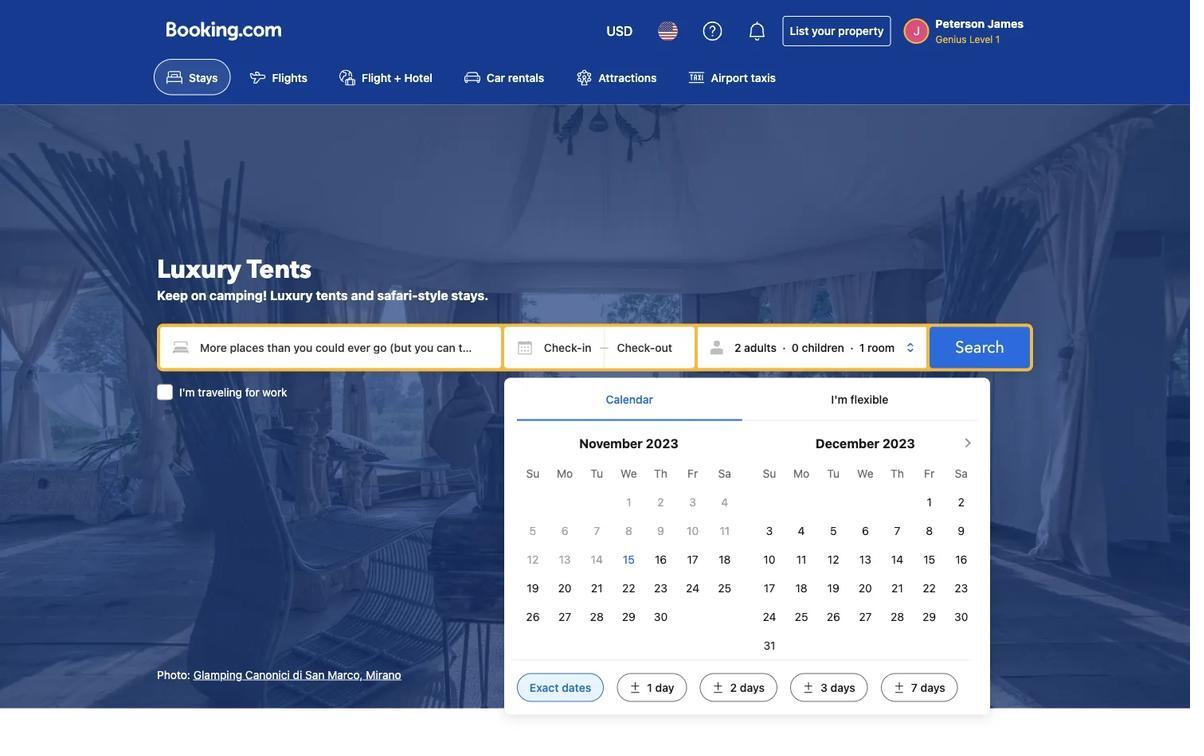 Task type: vqa. For each thing, say whether or not it's contained in the screenshot.
"before"
no



Task type: locate. For each thing, give the bounding box(es) containing it.
1 december 2023 element from the left
[[517, 460, 741, 632]]

1 23 from the left
[[654, 582, 668, 595]]

0 horizontal spatial december 2023 element
[[517, 460, 741, 632]]

check- right in
[[617, 341, 655, 354]]

1
[[996, 33, 1000, 45], [860, 341, 865, 354], [627, 496, 632, 509], [927, 496, 932, 509], [647, 682, 653, 695]]

1 right level
[[996, 33, 1000, 45]]

21
[[591, 582, 603, 595], [892, 582, 904, 595]]

check- right svg icon
[[544, 341, 582, 354]]

1 30 from the left
[[654, 611, 668, 624]]

2 horizontal spatial days
[[921, 682, 946, 695]]

fr up the "3 november 2023" checkbox
[[688, 467, 698, 480]]

0 vertical spatial 10
[[687, 525, 699, 538]]

20 for 20 "option"
[[558, 582, 572, 595]]

0 horizontal spatial 11
[[720, 525, 730, 538]]

28 down "21 november 2023" checkbox
[[590, 611, 604, 624]]

4 up 11 checkbox
[[798, 525, 805, 538]]

check-
[[544, 341, 582, 354], [617, 341, 655, 354]]

1 horizontal spatial ·
[[851, 341, 854, 354]]

27
[[559, 611, 572, 624], [859, 611, 872, 624]]

2 fr from the left
[[925, 467, 935, 480]]

27 down 20 "option"
[[559, 611, 572, 624]]

2 16 from the left
[[956, 553, 968, 566]]

8 down 1 checkbox
[[926, 525, 933, 538]]

0 horizontal spatial 10
[[687, 525, 699, 538]]

2 November 2023 checkbox
[[658, 496, 664, 509]]

3
[[690, 496, 697, 509], [766, 525, 773, 538], [821, 682, 828, 695]]

25 down 18 checkbox
[[718, 582, 732, 595]]

luxury tents keep on camping! luxury tents and safari-style stays.
[[157, 252, 489, 303]]

3 up 10 november 2023 checkbox
[[690, 496, 697, 509]]

0 horizontal spatial 2023
[[646, 436, 679, 451]]

13 for 13 option
[[559, 553, 571, 566]]

th for november 2023
[[654, 467, 668, 480]]

2 horizontal spatial 3
[[821, 682, 828, 695]]

0 horizontal spatial 30
[[654, 611, 668, 624]]

3 December 2023 checkbox
[[766, 525, 773, 538]]

24 up 31
[[763, 611, 777, 624]]

1 horizontal spatial 6
[[862, 525, 869, 538]]

mo up the '4 december 2023' checkbox
[[794, 467, 810, 480]]

1 20 from the left
[[558, 582, 572, 595]]

13 down 6 checkbox
[[860, 553, 872, 566]]

2 13 from the left
[[860, 553, 872, 566]]

your
[[812, 24, 836, 37]]

2 20 from the left
[[859, 582, 873, 595]]

0 horizontal spatial sa
[[719, 467, 732, 480]]

luxury
[[157, 252, 241, 287], [270, 288, 313, 303]]

16
[[655, 553, 667, 566], [956, 553, 968, 566]]

24 for 24 'option'
[[686, 582, 700, 595]]

23
[[654, 582, 668, 595], [955, 582, 969, 595]]

1 horizontal spatial 17
[[764, 582, 776, 595]]

1 28 from the left
[[590, 611, 604, 624]]

14 for 14 option in the right of the page
[[892, 553, 904, 566]]

0 horizontal spatial 9
[[658, 525, 665, 538]]

sa up 2 option
[[955, 467, 968, 480]]

we for december
[[858, 467, 874, 480]]

10 December 2023 checkbox
[[764, 553, 776, 566]]

0 horizontal spatial 16
[[655, 553, 667, 566]]

27 down 20 option
[[859, 611, 872, 624]]

1 8 from the left
[[626, 525, 633, 538]]

1 vertical spatial 24
[[763, 611, 777, 624]]

21 for "21 november 2023" checkbox
[[591, 582, 603, 595]]

5 up 12 'checkbox'
[[530, 525, 537, 538]]

1 sa from the left
[[719, 467, 732, 480]]

1 horizontal spatial 13
[[860, 553, 872, 566]]

+
[[394, 71, 402, 84], [646, 329, 653, 343]]

2 check- from the left
[[617, 341, 655, 354]]

2 december 2023 element from the left
[[754, 460, 978, 660]]

1 horizontal spatial 30
[[955, 611, 969, 624]]

1 13 from the left
[[559, 553, 571, 566]]

svg image
[[617, 340, 633, 356]]

1 15 from the left
[[623, 553, 635, 566]]

21 down 14 checkbox
[[591, 582, 603, 595]]

28 November 2023 checkbox
[[590, 611, 604, 624]]

su for december 2023
[[763, 467, 777, 480]]

0 horizontal spatial 24
[[686, 582, 700, 595]]

1 horizontal spatial 2023
[[883, 436, 916, 451]]

0 horizontal spatial th
[[654, 467, 668, 480]]

7 November 2023 checkbox
[[594, 525, 600, 538]]

21 down 14 option in the right of the page
[[892, 582, 904, 595]]

2 tu from the left
[[828, 467, 840, 480]]

1 horizontal spatial +
[[646, 329, 653, 343]]

17 up 24 'option'
[[687, 553, 699, 566]]

i'm left flexible on the bottom of page
[[832, 393, 848, 406]]

5 up 12 option
[[830, 525, 837, 538]]

1 horizontal spatial 20
[[859, 582, 873, 595]]

stays
[[189, 71, 218, 84]]

2 15 from the left
[[924, 553, 936, 566]]

dates
[[562, 682, 591, 695]]

3 up the 10 option
[[766, 525, 773, 538]]

2 19 from the left
[[828, 582, 840, 595]]

4 up 11 option
[[722, 496, 729, 509]]

· right children
[[851, 341, 854, 354]]

2 29 from the left
[[923, 611, 937, 624]]

0 horizontal spatial 18
[[719, 553, 731, 566]]

calendar button
[[517, 378, 743, 420]]

2 days from the left
[[831, 682, 856, 695]]

23 December 2023 checkbox
[[955, 582, 969, 595]]

10 up 17 checkbox
[[764, 553, 776, 566]]

days
[[740, 682, 765, 695], [831, 682, 856, 695], [921, 682, 946, 695]]

december 2023 element for december
[[754, 460, 978, 660]]

20 November 2023 checkbox
[[558, 582, 572, 595]]

0 horizontal spatial i'm
[[179, 386, 195, 399]]

2 28 from the left
[[891, 611, 905, 624]]

28
[[590, 611, 604, 624], [891, 611, 905, 624]]

28 December 2023 checkbox
[[891, 611, 905, 624]]

+ left out
[[646, 329, 653, 343]]

1 we from the left
[[621, 467, 637, 480]]

1 check- from the left
[[544, 341, 582, 354]]

car rentals link
[[452, 59, 557, 95]]

1 horizontal spatial days
[[831, 682, 856, 695]]

1 horizontal spatial 14
[[892, 553, 904, 566]]

1 vertical spatial 4
[[798, 525, 805, 538]]

days for 2 days
[[740, 682, 765, 695]]

3 for 3 checkbox
[[766, 525, 773, 538]]

1 horizontal spatial 27
[[859, 611, 872, 624]]

traveling
[[198, 386, 242, 399]]

1 horizontal spatial december 2023 element
[[754, 460, 978, 660]]

0 horizontal spatial 14
[[591, 553, 603, 566]]

23 for 23 december 2023 checkbox
[[955, 582, 969, 595]]

17 November 2023 checkbox
[[687, 553, 699, 566]]

7 up 14 option in the right of the page
[[895, 525, 901, 538]]

24
[[686, 582, 700, 595], [763, 611, 777, 624]]

21 November 2023 checkbox
[[591, 582, 603, 595]]

16 down 9 option
[[655, 553, 667, 566]]

18 down 11 checkbox
[[796, 582, 808, 595]]

fr up 1 checkbox
[[925, 467, 935, 480]]

0 horizontal spatial days
[[740, 682, 765, 695]]

1 vertical spatial 11
[[797, 553, 807, 566]]

mo for november
[[557, 467, 573, 480]]

days down 29 option
[[921, 682, 946, 695]]

car rentals
[[487, 71, 545, 84]]

0 horizontal spatial 27
[[559, 611, 572, 624]]

6 up the 13 option
[[862, 525, 869, 538]]

0 horizontal spatial tu
[[591, 467, 603, 480]]

2 26 from the left
[[827, 611, 841, 624]]

1 days from the left
[[740, 682, 765, 695]]

1 5 from the left
[[530, 525, 537, 538]]

29 down 22 november 2023 option on the right bottom of the page
[[622, 611, 636, 624]]

1 horizontal spatial fr
[[925, 467, 935, 480]]

28 down 21 december 2023 'option'
[[891, 611, 905, 624]]

6 November 2023 checkbox
[[562, 525, 569, 538]]

i'm left "traveling"
[[179, 386, 195, 399]]

0 horizontal spatial 8
[[626, 525, 633, 538]]

th up 2 'option'
[[654, 467, 668, 480]]

sa up 4 november 2023 checkbox
[[719, 467, 732, 480]]

we down the december 2023
[[858, 467, 874, 480]]

31 December 2023 checkbox
[[764, 639, 776, 652]]

30 for 30 "checkbox"
[[654, 611, 668, 624]]

1 26 from the left
[[526, 611, 540, 624]]

10 down the "3 november 2023" checkbox
[[687, 525, 699, 538]]

tu for november 2023
[[591, 467, 603, 480]]

children
[[802, 341, 845, 354]]

2023 right december
[[883, 436, 916, 451]]

i'm
[[179, 386, 195, 399], [832, 393, 848, 406]]

0 horizontal spatial 12
[[527, 553, 539, 566]]

8 down 1 november 2023 checkbox
[[626, 525, 633, 538]]

1 horizontal spatial 7
[[895, 525, 901, 538]]

tu
[[591, 467, 603, 480], [828, 467, 840, 480]]

0 horizontal spatial 26
[[526, 611, 540, 624]]

5
[[530, 525, 537, 538], [830, 525, 837, 538]]

tu down december
[[828, 467, 840, 480]]

23 November 2023 checkbox
[[654, 582, 668, 595]]

11 November 2023 checkbox
[[720, 525, 730, 538]]

1 horizontal spatial luxury
[[270, 288, 313, 303]]

22 November 2023 checkbox
[[623, 582, 636, 595]]

9 up the 16 option
[[958, 525, 965, 538]]

0 horizontal spatial 7
[[594, 525, 600, 538]]

mo
[[557, 467, 573, 480], [794, 467, 810, 480]]

0 horizontal spatial 4
[[722, 496, 729, 509]]

1 horizontal spatial 25
[[795, 611, 809, 624]]

2 we from the left
[[858, 467, 874, 480]]

0 horizontal spatial we
[[621, 467, 637, 480]]

2 up 9 option
[[658, 496, 664, 509]]

1 16 from the left
[[655, 553, 667, 566]]

1 tu from the left
[[591, 467, 603, 480]]

1 horizontal spatial 3
[[766, 525, 773, 538]]

0 horizontal spatial 15
[[623, 553, 635, 566]]

16 for the 16 option
[[956, 553, 968, 566]]

18 down 11 option
[[719, 553, 731, 566]]

1 vertical spatial +
[[646, 329, 653, 343]]

1 horizontal spatial 26
[[827, 611, 841, 624]]

0 horizontal spatial check-
[[544, 341, 582, 354]]

in
[[582, 341, 592, 354]]

0 horizontal spatial mo
[[557, 467, 573, 480]]

22 December 2023 checkbox
[[923, 582, 936, 595]]

17
[[687, 553, 699, 566], [764, 582, 776, 595]]

1 horizontal spatial i'm
[[832, 393, 848, 406]]

1 2023 from the left
[[646, 436, 679, 451]]

0 vertical spatial 3
[[690, 496, 697, 509]]

1 horizontal spatial th
[[891, 467, 905, 480]]

1 27 from the left
[[559, 611, 572, 624]]

18
[[719, 553, 731, 566], [796, 582, 808, 595]]

luxury down tents on the top
[[270, 288, 313, 303]]

1 horizontal spatial 12
[[828, 553, 840, 566]]

6 December 2023 checkbox
[[862, 525, 869, 538]]

0 horizontal spatial 28
[[590, 611, 604, 624]]

1 horizontal spatial 9
[[958, 525, 965, 538]]

i'm flexible
[[832, 393, 889, 406]]

1 horizontal spatial 15
[[924, 553, 936, 566]]

12 down 5 november 2023 option
[[527, 553, 539, 566]]

6 up 13 option
[[562, 525, 569, 538]]

7 right 3 days
[[912, 682, 918, 695]]

8 December 2023 checkbox
[[926, 525, 933, 538]]

5 for 5 november 2023 option
[[530, 525, 537, 538]]

1 mo from the left
[[557, 467, 573, 480]]

7
[[594, 525, 600, 538], [895, 525, 901, 538], [912, 682, 918, 695]]

1 vertical spatial 18
[[796, 582, 808, 595]]

2 mo from the left
[[794, 467, 810, 480]]

2 27 from the left
[[859, 611, 872, 624]]

1 horizontal spatial 24
[[763, 611, 777, 624]]

1 th from the left
[[654, 467, 668, 480]]

13 November 2023 checkbox
[[559, 553, 571, 566]]

glamping canonici di san marco, mirano link
[[193, 669, 401, 682]]

20 December 2023 checkbox
[[859, 582, 873, 595]]

26 down 19 december 2023 checkbox
[[827, 611, 841, 624]]

13
[[559, 553, 571, 566], [860, 553, 872, 566]]

0 vertical spatial 18
[[719, 553, 731, 566]]

sa
[[719, 467, 732, 480], [955, 467, 968, 480]]

11 up 18 checkbox
[[720, 525, 730, 538]]

1 horizontal spatial su
[[763, 467, 777, 480]]

i'm inside button
[[832, 393, 848, 406]]

safari-
[[377, 288, 418, 303]]

22
[[623, 582, 636, 595], [923, 582, 936, 595]]

1 su from the left
[[526, 467, 540, 480]]

3 down 26 checkbox
[[821, 682, 828, 695]]

23 up 30 "checkbox"
[[654, 582, 668, 595]]

9 November 2023 checkbox
[[658, 525, 665, 538]]

2 21 from the left
[[892, 582, 904, 595]]

1 horizontal spatial 8
[[926, 525, 933, 538]]

0 horizontal spatial 20
[[558, 582, 572, 595]]

19 up 26 november 2023 checkbox
[[527, 582, 539, 595]]

1 horizontal spatial mo
[[794, 467, 810, 480]]

25 down 18 december 2023 checkbox
[[795, 611, 809, 624]]

4
[[722, 496, 729, 509], [798, 525, 805, 538]]

+ left the hotel on the left of page
[[394, 71, 402, 84]]

14 up 21 december 2023 'option'
[[892, 553, 904, 566]]

1 6 from the left
[[562, 525, 569, 538]]

luxury up on
[[157, 252, 241, 287]]

0 vertical spatial 4
[[722, 496, 729, 509]]

10 November 2023 checkbox
[[687, 525, 699, 538]]

0 vertical spatial +
[[394, 71, 402, 84]]

15 for 15 option
[[924, 553, 936, 566]]

12
[[527, 553, 539, 566], [828, 553, 840, 566]]

6 for 6 checkbox
[[862, 525, 869, 538]]

0 horizontal spatial +
[[394, 71, 402, 84]]

0 horizontal spatial 21
[[591, 582, 603, 595]]

2 2023 from the left
[[883, 436, 916, 451]]

24 down 17 'option'
[[686, 582, 700, 595]]

2 14 from the left
[[892, 553, 904, 566]]

19
[[527, 582, 539, 595], [828, 582, 840, 595]]

11 down the '4 december 2023' checkbox
[[797, 553, 807, 566]]

check- for in
[[544, 341, 582, 354]]

29 down 22 december 2023 checkbox
[[923, 611, 937, 624]]

december 2023 element
[[517, 460, 741, 632], [754, 460, 978, 660]]

15 up 22 november 2023 option on the right bottom of the page
[[623, 553, 635, 566]]

usd
[[607, 24, 633, 39]]

22 for 22 november 2023 option on the right bottom of the page
[[623, 582, 636, 595]]

days down 26 checkbox
[[831, 682, 856, 695]]

15 up 22 december 2023 checkbox
[[924, 553, 936, 566]]

19 for 19 december 2023 checkbox
[[828, 582, 840, 595]]

we
[[621, 467, 637, 480], [858, 467, 874, 480]]

14 down 7 november 2023 option
[[591, 553, 603, 566]]

28 for '28 november 2023' option at the bottom of the page
[[590, 611, 604, 624]]

2 8 from the left
[[926, 525, 933, 538]]

0 horizontal spatial 19
[[527, 582, 539, 595]]

13 down 6 november 2023 'option'
[[559, 553, 571, 566]]

fr
[[688, 467, 698, 480], [925, 467, 935, 480]]

1 vertical spatial 10
[[764, 553, 776, 566]]

1 horizontal spatial 29
[[923, 611, 937, 624]]

15
[[623, 553, 635, 566], [924, 553, 936, 566]]

0 horizontal spatial 6
[[562, 525, 569, 538]]

29
[[622, 611, 636, 624], [923, 611, 937, 624]]

7 up 14 checkbox
[[594, 525, 600, 538]]

23 up the 30 checkbox
[[955, 582, 969, 595]]

james
[[988, 17, 1024, 30]]

stays link
[[154, 59, 231, 95]]

30 down 23 december 2023 checkbox
[[955, 611, 969, 624]]

0 horizontal spatial 22
[[623, 582, 636, 595]]

8 for 8 december 2023 option
[[926, 525, 933, 538]]

0 vertical spatial luxury
[[157, 252, 241, 287]]

peterson
[[936, 17, 985, 30]]

0 horizontal spatial 23
[[654, 582, 668, 595]]

2 22 from the left
[[923, 582, 936, 595]]

fr for december 2023
[[925, 467, 935, 480]]

tu down the november
[[591, 467, 603, 480]]

exact
[[530, 682, 559, 695]]

29 December 2023 checkbox
[[923, 611, 937, 624]]

20 up 27 checkbox
[[558, 582, 572, 595]]

30 down the "23 november 2023" checkbox
[[654, 611, 668, 624]]

we up 1 november 2023 checkbox
[[621, 467, 637, 480]]

20 up 27 option
[[859, 582, 873, 595]]

2 sa from the left
[[955, 467, 968, 480]]

0 horizontal spatial 25
[[718, 582, 732, 595]]

0 horizontal spatial 5
[[530, 525, 537, 538]]

20
[[558, 582, 572, 595], [859, 582, 873, 595]]

8 November 2023 checkbox
[[626, 525, 633, 538]]

2 left 'adults'
[[735, 341, 742, 354]]

1 14 from the left
[[591, 553, 603, 566]]

tab list containing calendar
[[517, 378, 978, 421]]

26
[[526, 611, 540, 624], [827, 611, 841, 624]]

0 vertical spatial 11
[[720, 525, 730, 538]]

7 for 7 november 2023 option
[[594, 525, 600, 538]]

1 21 from the left
[[591, 582, 603, 595]]

days down 31
[[740, 682, 765, 695]]

1 horizontal spatial we
[[858, 467, 874, 480]]

10
[[687, 525, 699, 538], [764, 553, 776, 566]]

0 horizontal spatial fr
[[688, 467, 698, 480]]

1 29 from the left
[[622, 611, 636, 624]]

1 19 from the left
[[527, 582, 539, 595]]

25 for 25 november 2023 checkbox
[[718, 582, 732, 595]]

stays.
[[451, 288, 489, 303]]

su
[[526, 467, 540, 480], [763, 467, 777, 480]]

26 down 19 november 2023 "checkbox"
[[526, 611, 540, 624]]

search button
[[930, 327, 1031, 368]]

30
[[654, 611, 668, 624], [955, 611, 969, 624]]

1 fr from the left
[[688, 467, 698, 480]]

16 down 9 december 2023 option
[[956, 553, 968, 566]]

5 December 2023 checkbox
[[830, 525, 837, 538]]

9 up 16 november 2023 checkbox
[[658, 525, 665, 538]]

17 down the 10 option
[[764, 582, 776, 595]]

22 down 15 option
[[923, 582, 936, 595]]

15 for 15 november 2023 option at the right bottom of page
[[623, 553, 635, 566]]

mirano
[[366, 669, 401, 682]]

1 22 from the left
[[623, 582, 636, 595]]

su up 3 checkbox
[[763, 467, 777, 480]]

·
[[783, 341, 786, 354], [851, 341, 854, 354]]

1 horizontal spatial 28
[[891, 611, 905, 624]]

+ inside search field
[[646, 329, 653, 343]]

2 6 from the left
[[862, 525, 869, 538]]

1 12 from the left
[[527, 553, 539, 566]]

1 horizontal spatial 22
[[923, 582, 936, 595]]

1 horizontal spatial 19
[[828, 582, 840, 595]]

22 down 15 november 2023 option at the right bottom of page
[[623, 582, 636, 595]]

2 su from the left
[[763, 467, 777, 480]]

0 horizontal spatial ·
[[783, 341, 786, 354]]

1 horizontal spatial sa
[[955, 467, 968, 480]]

2023 right the november
[[646, 436, 679, 451]]

1 vertical spatial 25
[[795, 611, 809, 624]]

0 horizontal spatial 17
[[687, 553, 699, 566]]

flight
[[362, 71, 392, 84]]

1 horizontal spatial 23
[[955, 582, 969, 595]]

2 30 from the left
[[955, 611, 969, 624]]

1 horizontal spatial 21
[[892, 582, 904, 595]]

1 vertical spatial 3
[[766, 525, 773, 538]]

18 November 2023 checkbox
[[719, 553, 731, 566]]

0 vertical spatial 17
[[687, 553, 699, 566]]

work
[[263, 386, 287, 399]]

1 9 from the left
[[658, 525, 665, 538]]

i'm for i'm flexible
[[832, 393, 848, 406]]

tab list
[[517, 378, 978, 421]]

2 5 from the left
[[830, 525, 837, 538]]

2 th from the left
[[891, 467, 905, 480]]

0 horizontal spatial 29
[[622, 611, 636, 624]]

5 for 5 option
[[830, 525, 837, 538]]

9
[[658, 525, 665, 538], [958, 525, 965, 538]]

24 November 2023 checkbox
[[686, 582, 700, 595]]

1 horizontal spatial 10
[[764, 553, 776, 566]]

9 for 9 december 2023 option
[[958, 525, 965, 538]]

Type your destination search field
[[160, 327, 501, 368]]

1 vertical spatial 17
[[764, 582, 776, 595]]

2 9 from the left
[[958, 525, 965, 538]]

None search field
[[157, 324, 1034, 715]]

31
[[764, 639, 776, 652]]

3 days from the left
[[921, 682, 946, 695]]

18 for 18 checkbox
[[719, 553, 731, 566]]

genius
[[936, 33, 967, 45]]

19 up 26 checkbox
[[828, 582, 840, 595]]

12 down 5 option
[[828, 553, 840, 566]]

1 horizontal spatial check-
[[617, 341, 655, 354]]

1 · from the left
[[783, 341, 786, 354]]

mo for december
[[794, 467, 810, 480]]

level
[[970, 33, 993, 45]]

out
[[655, 341, 673, 354]]

27 for 27 checkbox
[[559, 611, 572, 624]]

2 12 from the left
[[828, 553, 840, 566]]

13 for the 13 option
[[860, 553, 872, 566]]

su up 5 november 2023 option
[[526, 467, 540, 480]]

26 for 26 checkbox
[[827, 611, 841, 624]]

1 horizontal spatial 18
[[796, 582, 808, 595]]

0 vertical spatial 25
[[718, 582, 732, 595]]

2 23 from the left
[[955, 582, 969, 595]]

6 for 6 november 2023 'option'
[[562, 525, 569, 538]]

th down the december 2023
[[891, 467, 905, 480]]

6
[[562, 525, 569, 538], [862, 525, 869, 538]]

4 November 2023 checkbox
[[722, 496, 729, 509]]

29 for 29 november 2023 option
[[622, 611, 636, 624]]

· left the 0
[[783, 341, 786, 354]]

photo: glamping canonici di san marco, mirano
[[157, 669, 401, 682]]

san
[[305, 669, 325, 682]]

10 for 10 november 2023 checkbox
[[687, 525, 699, 538]]

3 November 2023 checkbox
[[690, 496, 697, 509]]

8 for 8 checkbox
[[626, 525, 633, 538]]

1 horizontal spatial 4
[[798, 525, 805, 538]]

2023
[[646, 436, 679, 451], [883, 436, 916, 451]]

december 2023 element for november
[[517, 460, 741, 632]]

mo up 6 november 2023 'option'
[[557, 467, 573, 480]]



Task type: describe. For each thing, give the bounding box(es) containing it.
car
[[487, 71, 505, 84]]

flexible
[[851, 393, 889, 406]]

property
[[839, 24, 884, 37]]

1 left room
[[860, 341, 865, 354]]

attractions link
[[564, 59, 670, 95]]

14 for 14 checkbox
[[591, 553, 603, 566]]

airport taxis link
[[676, 59, 789, 95]]

2 · from the left
[[851, 341, 854, 354]]

none search field containing search
[[157, 324, 1034, 715]]

7 for 7 december 2023 option
[[895, 525, 901, 538]]

2023 for december 2023
[[883, 436, 916, 451]]

1 left day
[[647, 682, 653, 695]]

usd button
[[597, 12, 643, 50]]

11 for 11 option
[[720, 525, 730, 538]]

sa for november 2023
[[719, 467, 732, 480]]

th for december 2023
[[891, 467, 905, 480]]

marco,
[[328, 669, 363, 682]]

24 December 2023 checkbox
[[763, 611, 777, 624]]

2 right day
[[731, 682, 737, 695]]

1 inside peterson james genius level 1
[[996, 33, 1000, 45]]

hotel
[[404, 71, 433, 84]]

i'm flexible button
[[743, 378, 978, 420]]

18 for 18 december 2023 checkbox
[[796, 582, 808, 595]]

list your property link
[[783, 16, 891, 46]]

days for 3 days
[[831, 682, 856, 695]]

i'm traveling for work
[[179, 386, 287, 399]]

check- for out
[[617, 341, 655, 354]]

28 for 28 december 2023 checkbox at bottom
[[891, 611, 905, 624]]

camping!
[[210, 288, 267, 303]]

svg image
[[517, 340, 533, 356]]

november 2023
[[579, 436, 679, 451]]

search
[[956, 337, 1005, 358]]

1 day
[[647, 682, 675, 695]]

2 up 9 december 2023 option
[[959, 496, 965, 509]]

15 November 2023 checkbox
[[623, 553, 635, 566]]

27 November 2023 checkbox
[[559, 611, 572, 624]]

3 days
[[821, 682, 856, 695]]

airport taxis
[[711, 71, 776, 84]]

taxis
[[751, 71, 776, 84]]

for
[[245, 386, 260, 399]]

airport
[[711, 71, 748, 84]]

5 November 2023 checkbox
[[530, 525, 537, 538]]

di
[[293, 669, 302, 682]]

we for november
[[621, 467, 637, 480]]

fr for november 2023
[[688, 467, 698, 480]]

and
[[351, 288, 374, 303]]

11 for 11 checkbox
[[797, 553, 807, 566]]

calendar
[[606, 393, 654, 406]]

30 December 2023 checkbox
[[955, 611, 969, 624]]

4 December 2023 checkbox
[[798, 525, 805, 538]]

day
[[656, 682, 675, 695]]

27 December 2023 checkbox
[[859, 611, 872, 624]]

1 December 2023 checkbox
[[927, 496, 932, 509]]

2 adults · 0 children · 1 room
[[735, 341, 895, 354]]

2 December 2023 checkbox
[[959, 496, 965, 509]]

14 December 2023 checkbox
[[892, 553, 904, 566]]

19 November 2023 checkbox
[[527, 582, 539, 595]]

29 November 2023 checkbox
[[622, 611, 636, 624]]

7 days
[[912, 682, 946, 695]]

0
[[792, 341, 799, 354]]

photo:
[[157, 669, 190, 682]]

30 for the 30 checkbox
[[955, 611, 969, 624]]

10 for the 10 option
[[764, 553, 776, 566]]

16 December 2023 checkbox
[[956, 553, 968, 566]]

30 November 2023 checkbox
[[654, 611, 668, 624]]

26 November 2023 checkbox
[[526, 611, 540, 624]]

26 for 26 november 2023 checkbox
[[526, 611, 540, 624]]

12 for 12 option
[[828, 553, 840, 566]]

glamping
[[193, 669, 242, 682]]

flight + hotel link
[[327, 59, 445, 95]]

tents
[[247, 252, 312, 287]]

17 for 17 'option'
[[687, 553, 699, 566]]

25 December 2023 checkbox
[[795, 611, 809, 624]]

attractions
[[599, 71, 657, 84]]

17 for 17 checkbox
[[764, 582, 776, 595]]

on
[[191, 288, 207, 303]]

exact dates
[[530, 682, 591, 695]]

21 for 21 december 2023 'option'
[[892, 582, 904, 595]]

12 December 2023 checkbox
[[828, 553, 840, 566]]

7 December 2023 checkbox
[[895, 525, 901, 538]]

29 for 29 option
[[923, 611, 937, 624]]

9 December 2023 checkbox
[[958, 525, 965, 538]]

4 for 4 november 2023 checkbox
[[722, 496, 729, 509]]

19 December 2023 checkbox
[[828, 582, 840, 595]]

flight + hotel
[[362, 71, 433, 84]]

adults
[[745, 341, 777, 354]]

24 for 24 december 2023 option
[[763, 611, 777, 624]]

room
[[868, 341, 895, 354]]

flights link
[[237, 59, 320, 95]]

2 vertical spatial 3
[[821, 682, 828, 695]]

22 for 22 december 2023 checkbox
[[923, 582, 936, 595]]

flights
[[272, 71, 308, 84]]

i'm for i'm traveling for work
[[179, 386, 195, 399]]

27 for 27 option
[[859, 611, 872, 624]]

list
[[790, 24, 809, 37]]

13 December 2023 checkbox
[[860, 553, 872, 566]]

1 up 8 checkbox
[[627, 496, 632, 509]]

november
[[579, 436, 643, 451]]

2 days
[[731, 682, 765, 695]]

style
[[418, 288, 448, 303]]

check-in
[[544, 341, 592, 354]]

17 December 2023 checkbox
[[764, 582, 776, 595]]

15 December 2023 checkbox
[[924, 553, 936, 566]]

23 for the "23 november 2023" checkbox
[[654, 582, 668, 595]]

tents
[[316, 288, 348, 303]]

tu for december 2023
[[828, 467, 840, 480]]

check-out
[[617, 341, 673, 354]]

rentals
[[508, 71, 545, 84]]

peterson james genius level 1
[[936, 17, 1024, 45]]

4 for the '4 december 2023' checkbox
[[798, 525, 805, 538]]

2023 for november 2023
[[646, 436, 679, 451]]

14 November 2023 checkbox
[[591, 553, 603, 566]]

11 December 2023 checkbox
[[797, 553, 807, 566]]

december 2023
[[816, 436, 916, 451]]

days for 7 days
[[921, 682, 946, 695]]

9 for 9 option
[[658, 525, 665, 538]]

25 November 2023 checkbox
[[718, 582, 732, 595]]

canonici
[[245, 669, 290, 682]]

25 for 25 option
[[795, 611, 809, 624]]

18 December 2023 checkbox
[[796, 582, 808, 595]]

3 for the "3 november 2023" checkbox
[[690, 496, 697, 509]]

21 December 2023 checkbox
[[892, 582, 904, 595]]

19 for 19 november 2023 "checkbox"
[[527, 582, 539, 595]]

16 for 16 november 2023 checkbox
[[655, 553, 667, 566]]

su for november 2023
[[526, 467, 540, 480]]

0 horizontal spatial luxury
[[157, 252, 241, 287]]

12 November 2023 checkbox
[[527, 553, 539, 566]]

12 for 12 'checkbox'
[[527, 553, 539, 566]]

1 up 8 december 2023 option
[[927, 496, 932, 509]]

december
[[816, 436, 880, 451]]

16 November 2023 checkbox
[[655, 553, 667, 566]]

list your property
[[790, 24, 884, 37]]

sa for december 2023
[[955, 467, 968, 480]]

26 December 2023 checkbox
[[827, 611, 841, 624]]

1 vertical spatial luxury
[[270, 288, 313, 303]]

booking.com online hotel reservations image
[[167, 22, 281, 41]]

1 November 2023 checkbox
[[627, 496, 632, 509]]

2 horizontal spatial 7
[[912, 682, 918, 695]]

20 for 20 option
[[859, 582, 873, 595]]

keep
[[157, 288, 188, 303]]



